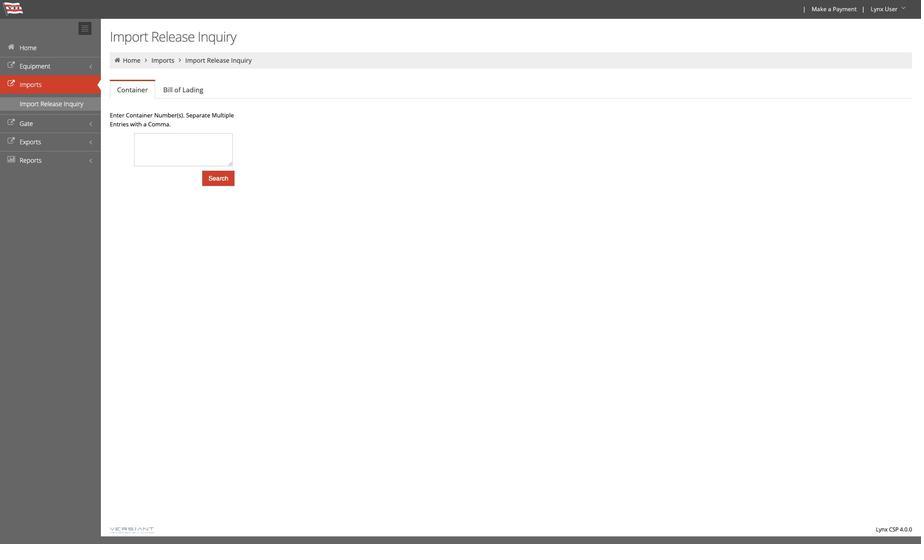 Task type: vqa. For each thing, say whether or not it's contained in the screenshot.
second external link image
yes



Task type: locate. For each thing, give the bounding box(es) containing it.
0 horizontal spatial angle right image
[[142, 57, 150, 63]]

imports
[[152, 56, 174, 65], [20, 80, 42, 89]]

0 vertical spatial container
[[117, 85, 148, 94]]

1 horizontal spatial home link
[[123, 56, 141, 65]]

1 horizontal spatial home
[[123, 56, 141, 65]]

1 vertical spatial external link image
[[7, 120, 16, 126]]

home link right home image
[[123, 56, 141, 65]]

gate link
[[0, 114, 101, 133]]

imports link up bill
[[152, 56, 174, 65]]

1 external link image from the top
[[7, 62, 16, 69]]

import
[[110, 27, 148, 46], [185, 56, 205, 65], [20, 100, 39, 108]]

2 vertical spatial inquiry
[[64, 100, 83, 108]]

import release inquiry link
[[185, 56, 252, 65], [0, 97, 101, 111]]

0 vertical spatial a
[[828, 5, 832, 13]]

0 horizontal spatial release
[[40, 100, 62, 108]]

0 vertical spatial imports link
[[152, 56, 174, 65]]

separate
[[186, 111, 210, 119]]

lynx left user on the top of page
[[871, 5, 884, 13]]

inquiry for the bottom import release inquiry link
[[64, 100, 83, 108]]

container up enter
[[117, 85, 148, 94]]

external link image left gate
[[7, 120, 16, 126]]

inquiry for top import release inquiry link
[[231, 56, 252, 65]]

0 vertical spatial external link image
[[7, 81, 16, 87]]

1 external link image from the top
[[7, 81, 16, 87]]

1 vertical spatial container
[[126, 111, 153, 119]]

| left make
[[803, 5, 806, 13]]

external link image for exports
[[7, 138, 16, 144]]

0 horizontal spatial imports link
[[0, 75, 101, 94]]

0 vertical spatial release
[[151, 27, 195, 46]]

0 horizontal spatial a
[[143, 120, 147, 128]]

versiant image
[[110, 527, 154, 534]]

home
[[20, 44, 37, 52], [123, 56, 141, 65]]

container up with on the left
[[126, 111, 153, 119]]

external link image for gate
[[7, 120, 16, 126]]

lynx user link
[[867, 0, 912, 19]]

external link image inside exports link
[[7, 138, 16, 144]]

angle right image right home image
[[142, 57, 150, 63]]

imports link down the equipment
[[0, 75, 101, 94]]

import up the lading
[[185, 56, 205, 65]]

release
[[151, 27, 195, 46], [207, 56, 230, 65], [40, 100, 62, 108]]

container
[[117, 85, 148, 94], [126, 111, 153, 119]]

1 vertical spatial home
[[123, 56, 141, 65]]

1 vertical spatial import
[[185, 56, 205, 65]]

home link up the equipment
[[0, 39, 101, 57]]

external link image up bar chart image
[[7, 138, 16, 144]]

0 horizontal spatial import release inquiry link
[[0, 97, 101, 111]]

2 horizontal spatial import
[[185, 56, 205, 65]]

1 horizontal spatial |
[[862, 5, 865, 13]]

inquiry inside import release inquiry link
[[64, 100, 83, 108]]

enter container number(s).  separate multiple entries with a comma.
[[110, 111, 234, 128]]

1 vertical spatial a
[[143, 120, 147, 128]]

a
[[828, 5, 832, 13], [143, 120, 147, 128]]

1 vertical spatial imports
[[20, 80, 42, 89]]

0 horizontal spatial |
[[803, 5, 806, 13]]

1 horizontal spatial import release inquiry link
[[185, 56, 252, 65]]

2 angle right image from the left
[[176, 57, 184, 63]]

None text field
[[134, 133, 233, 166]]

make a payment link
[[808, 0, 860, 19]]

0 vertical spatial import release inquiry link
[[185, 56, 252, 65]]

2 vertical spatial import
[[20, 100, 39, 108]]

1 horizontal spatial import
[[110, 27, 148, 46]]

with
[[130, 120, 142, 128]]

exports link
[[0, 133, 101, 151]]

1 vertical spatial imports link
[[0, 75, 101, 94]]

lynx for lynx user
[[871, 5, 884, 13]]

lading
[[182, 85, 203, 94]]

home image
[[113, 57, 121, 63]]

1 horizontal spatial imports link
[[152, 56, 174, 65]]

import release inquiry link up gate link
[[0, 97, 101, 111]]

comma.
[[148, 120, 171, 128]]

external link image
[[7, 62, 16, 69], [7, 120, 16, 126]]

external link image inside "imports" link
[[7, 81, 16, 87]]

0 vertical spatial home
[[20, 44, 37, 52]]

0 horizontal spatial home
[[20, 44, 37, 52]]

external link image
[[7, 81, 16, 87], [7, 138, 16, 144]]

angle right image up of
[[176, 57, 184, 63]]

gate
[[20, 119, 33, 128]]

1 horizontal spatial release
[[151, 27, 195, 46]]

lynx
[[871, 5, 884, 13], [876, 526, 888, 534]]

inquiry
[[198, 27, 236, 46], [231, 56, 252, 65], [64, 100, 83, 108]]

home link
[[0, 39, 101, 57], [123, 56, 141, 65]]

1 vertical spatial release
[[207, 56, 230, 65]]

bill of lading
[[163, 85, 203, 94]]

1 horizontal spatial angle right image
[[176, 57, 184, 63]]

1 vertical spatial lynx
[[876, 526, 888, 534]]

2 external link image from the top
[[7, 120, 16, 126]]

external link image inside gate link
[[7, 120, 16, 126]]

make
[[812, 5, 827, 13]]

0 vertical spatial imports
[[152, 56, 174, 65]]

lynx left csp on the right bottom of the page
[[876, 526, 888, 534]]

bar chart image
[[7, 157, 16, 163]]

external link image down home icon
[[7, 81, 16, 87]]

1 vertical spatial inquiry
[[231, 56, 252, 65]]

1 angle right image from the left
[[142, 57, 150, 63]]

0 vertical spatial lynx
[[871, 5, 884, 13]]

a right make
[[828, 5, 832, 13]]

2 vertical spatial import release inquiry
[[20, 100, 83, 108]]

import release inquiry link up the lading
[[185, 56, 252, 65]]

make a payment
[[812, 5, 857, 13]]

external link image inside equipment link
[[7, 62, 16, 69]]

import release inquiry
[[110, 27, 236, 46], [185, 56, 252, 65], [20, 100, 83, 108]]

external link image down home icon
[[7, 62, 16, 69]]

import up gate
[[20, 100, 39, 108]]

0 vertical spatial import release inquiry
[[110, 27, 236, 46]]

imports link
[[152, 56, 174, 65], [0, 75, 101, 94]]

0 vertical spatial external link image
[[7, 62, 16, 69]]

angle right image
[[142, 57, 150, 63], [176, 57, 184, 63]]

import up home image
[[110, 27, 148, 46]]

imports down the equipment
[[20, 80, 42, 89]]

csp
[[889, 526, 899, 534]]

container link
[[110, 81, 155, 99]]

1 vertical spatial external link image
[[7, 138, 16, 144]]

imports up bill
[[152, 56, 174, 65]]

lynx inside lynx user link
[[871, 5, 884, 13]]

0 horizontal spatial home link
[[0, 39, 101, 57]]

home right home icon
[[20, 44, 37, 52]]

reports link
[[0, 151, 101, 170]]

home right home image
[[123, 56, 141, 65]]

| right payment
[[862, 5, 865, 13]]

2 external link image from the top
[[7, 138, 16, 144]]

2 horizontal spatial release
[[207, 56, 230, 65]]

|
[[803, 5, 806, 13], [862, 5, 865, 13]]

1 horizontal spatial imports
[[152, 56, 174, 65]]

a right with on the left
[[143, 120, 147, 128]]



Task type: describe. For each thing, give the bounding box(es) containing it.
lynx csp 4.0.0
[[876, 526, 912, 534]]

0 horizontal spatial import
[[20, 100, 39, 108]]

number(s).
[[154, 111, 185, 119]]

search
[[209, 175, 228, 182]]

4.0.0
[[900, 526, 912, 534]]

enter
[[110, 111, 124, 119]]

external link image for imports
[[7, 81, 16, 87]]

0 horizontal spatial imports
[[20, 80, 42, 89]]

0 vertical spatial import
[[110, 27, 148, 46]]

a inside enter container number(s).  separate multiple entries with a comma.
[[143, 120, 147, 128]]

2 vertical spatial release
[[40, 100, 62, 108]]

multiple
[[212, 111, 234, 119]]

lynx user
[[871, 5, 898, 13]]

angle down image
[[899, 5, 908, 11]]

reports
[[20, 156, 42, 165]]

1 | from the left
[[803, 5, 806, 13]]

search button
[[202, 171, 235, 186]]

1 horizontal spatial a
[[828, 5, 832, 13]]

equipment link
[[0, 57, 101, 75]]

home image
[[7, 44, 16, 50]]

1 vertical spatial import release inquiry
[[185, 56, 252, 65]]

entries
[[110, 120, 129, 128]]

payment
[[833, 5, 857, 13]]

bill
[[163, 85, 173, 94]]

lynx for lynx csp 4.0.0
[[876, 526, 888, 534]]

of
[[174, 85, 181, 94]]

2 | from the left
[[862, 5, 865, 13]]

1 vertical spatial import release inquiry link
[[0, 97, 101, 111]]

external link image for equipment
[[7, 62, 16, 69]]

container inside enter container number(s).  separate multiple entries with a comma.
[[126, 111, 153, 119]]

exports
[[20, 138, 41, 146]]

equipment
[[20, 62, 50, 70]]

user
[[885, 5, 898, 13]]

bill of lading link
[[156, 81, 211, 99]]

0 vertical spatial inquiry
[[198, 27, 236, 46]]



